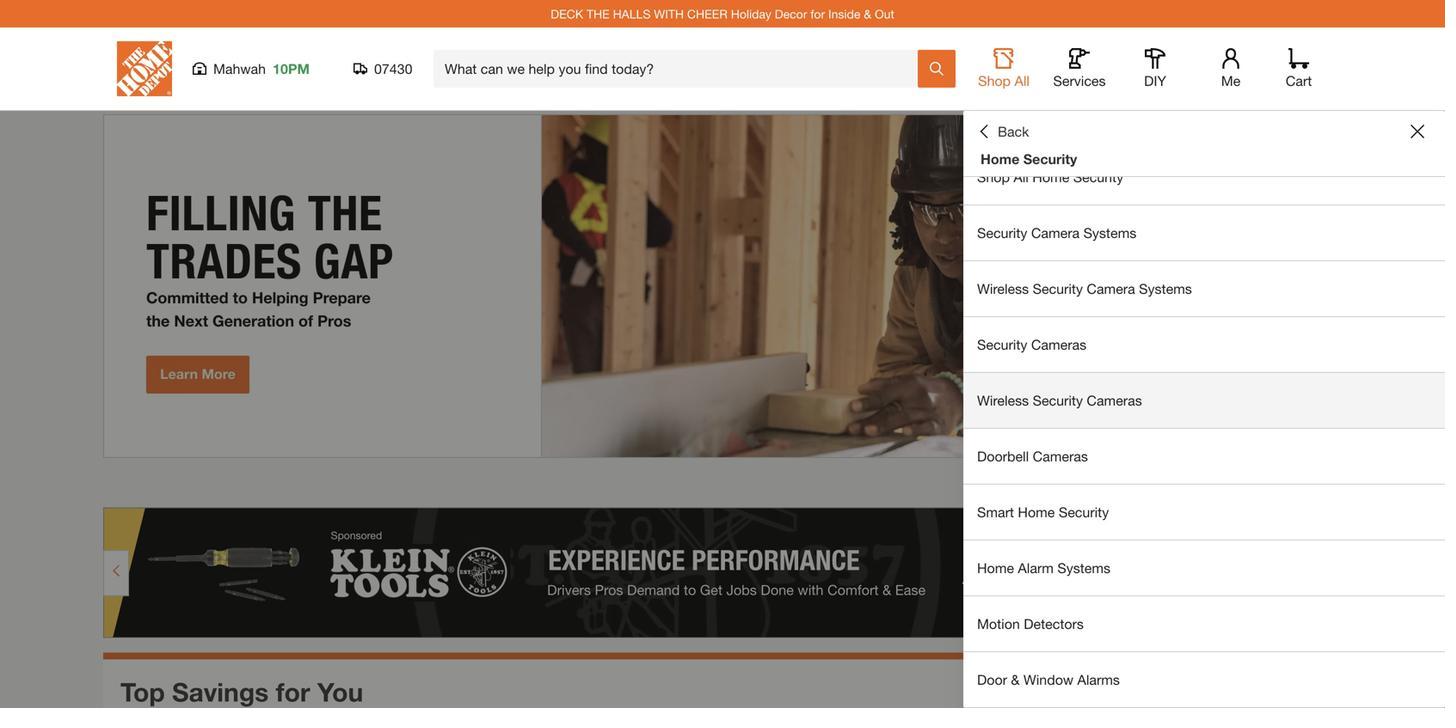 Task type: locate. For each thing, give the bounding box(es) containing it.
you
[[317, 677, 363, 708]]

security down "security camera systems"
[[1033, 281, 1083, 297]]

security up "security camera systems"
[[1073, 169, 1124, 185]]

5
[[1275, 476, 1283, 495], [1289, 476, 1297, 495]]

0 vertical spatial all
[[1015, 73, 1030, 89]]

diy button
[[1128, 48, 1183, 89]]

1 horizontal spatial 5
[[1289, 476, 1297, 495]]

back
[[998, 123, 1029, 140]]

0 horizontal spatial 5
[[1275, 476, 1283, 495]]

wireless security camera systems link
[[963, 262, 1445, 317]]

1 vertical spatial systems
[[1139, 281, 1192, 297]]

for left you
[[276, 677, 310, 708]]

security camera systems link
[[963, 206, 1445, 261]]

&
[[864, 7, 871, 21], [1011, 672, 1020, 689]]

1 vertical spatial &
[[1011, 672, 1020, 689]]

1 wireless from the top
[[977, 281, 1029, 297]]

security up wireless security cameras
[[977, 337, 1027, 353]]

wireless up security cameras
[[977, 281, 1029, 297]]

& right door
[[1011, 672, 1020, 689]]

deck the halls with cheer holiday decor for inside & out
[[551, 7, 894, 21]]

for left inside on the right
[[811, 7, 825, 21]]

shop all home security link
[[963, 150, 1445, 205]]

shop down home security
[[977, 169, 1010, 185]]

2 wireless from the top
[[977, 393, 1029, 409]]

/
[[1283, 476, 1289, 495]]

0 vertical spatial for
[[811, 7, 825, 21]]

home alarm systems
[[977, 560, 1111, 577]]

camera
[[1031, 225, 1080, 241], [1087, 281, 1135, 297]]

doorbell
[[977, 449, 1029, 465]]

shop all button
[[976, 48, 1031, 89]]

security
[[1023, 151, 1077, 167], [1073, 169, 1124, 185], [977, 225, 1027, 241], [1033, 281, 1083, 297], [977, 337, 1027, 353], [1033, 393, 1083, 409], [1059, 505, 1109, 521]]

shop up back button
[[978, 73, 1011, 89]]

0 horizontal spatial &
[[864, 7, 871, 21]]

1 vertical spatial shop
[[977, 169, 1010, 185]]

me
[[1221, 73, 1241, 89]]

home
[[981, 151, 1020, 167], [1033, 169, 1069, 185], [1018, 505, 1055, 521], [977, 560, 1014, 577]]

& left out
[[864, 7, 871, 21]]

1 vertical spatial for
[[276, 677, 310, 708]]

wireless
[[977, 281, 1029, 297], [977, 393, 1029, 409]]

shop
[[978, 73, 1011, 89], [977, 169, 1010, 185]]

mahwah 10pm
[[213, 61, 310, 77]]

systems
[[1083, 225, 1137, 241], [1139, 281, 1192, 297], [1058, 560, 1111, 577]]

systems for security camera systems
[[1083, 225, 1137, 241]]

all down home security
[[1014, 169, 1029, 185]]

0 vertical spatial shop
[[978, 73, 1011, 89]]

home alarm systems link
[[963, 541, 1445, 596]]

window
[[1024, 672, 1074, 689]]

me button
[[1203, 48, 1258, 89]]

all for shop all home security
[[1014, 169, 1029, 185]]

security up shop all home security
[[1023, 151, 1077, 167]]

shop inside button
[[978, 73, 1011, 89]]

drawer close image
[[1411, 125, 1425, 138]]

5 right previous slide image
[[1275, 476, 1283, 495]]

detectors
[[1024, 616, 1084, 633]]

systems down security camera systems link
[[1139, 281, 1192, 297]]

07430
[[374, 61, 412, 77]]

motion detectors link
[[963, 597, 1445, 652]]

What can we help you find today? search field
[[445, 51, 917, 87]]

camera down shop all home security
[[1031, 225, 1080, 241]]

5 left 'this is the last slide' icon
[[1289, 476, 1297, 495]]

cameras
[[1031, 337, 1087, 353], [1087, 393, 1142, 409], [1033, 449, 1088, 465]]

0 vertical spatial systems
[[1083, 225, 1137, 241]]

all inside button
[[1015, 73, 1030, 89]]

deck the halls with cheer holiday decor for inside & out link
[[551, 7, 894, 21]]

systems up wireless security camera systems
[[1083, 225, 1137, 241]]

1 vertical spatial wireless
[[977, 393, 1029, 409]]

0 vertical spatial cameras
[[1031, 337, 1087, 353]]

home left alarm
[[977, 560, 1014, 577]]

decor
[[775, 7, 807, 21]]

cameras for doorbell cameras
[[1033, 449, 1088, 465]]

door & window alarms link
[[963, 653, 1445, 708]]

systems right alarm
[[1058, 560, 1111, 577]]

security cameras link
[[963, 317, 1445, 372]]

top savings for you
[[120, 677, 363, 708]]

0 vertical spatial wireless
[[977, 281, 1029, 297]]

systems inside "link"
[[1058, 560, 1111, 577]]

07430 button
[[354, 60, 413, 77]]

menu
[[963, 150, 1445, 709]]

cart link
[[1280, 48, 1318, 89]]

0 vertical spatial &
[[864, 7, 871, 21]]

1 vertical spatial all
[[1014, 169, 1029, 185]]

for
[[811, 7, 825, 21], [276, 677, 310, 708]]

1 horizontal spatial &
[[1011, 672, 1020, 689]]

1 vertical spatial cameras
[[1087, 393, 1142, 409]]

top
[[120, 677, 165, 708]]

alarms
[[1077, 672, 1120, 689]]

shop inside 'menu'
[[977, 169, 1010, 185]]

wireless security cameras link
[[963, 373, 1445, 428]]

0 horizontal spatial camera
[[1031, 225, 1080, 241]]

image for filling the trades gap committed to helping prepare  the next generation of pros image
[[103, 114, 1342, 458]]

the
[[587, 7, 610, 21]]

1 horizontal spatial for
[[811, 7, 825, 21]]

all up back
[[1015, 73, 1030, 89]]

2 5 from the left
[[1289, 476, 1297, 495]]

2 vertical spatial systems
[[1058, 560, 1111, 577]]

menu containing shop all home security
[[963, 150, 1445, 709]]

security up doorbell cameras
[[1033, 393, 1083, 409]]

2 vertical spatial cameras
[[1033, 449, 1088, 465]]

1 horizontal spatial camera
[[1087, 281, 1135, 297]]

shop all home security
[[977, 169, 1124, 185]]

camera down "security camera systems"
[[1087, 281, 1135, 297]]

0 horizontal spatial for
[[276, 677, 310, 708]]

0 vertical spatial camera
[[1031, 225, 1080, 241]]

systems for home alarm systems
[[1058, 560, 1111, 577]]

wireless up 'doorbell'
[[977, 393, 1029, 409]]

home down home security
[[1033, 169, 1069, 185]]

all
[[1015, 73, 1030, 89], [1014, 169, 1029, 185]]

motion detectors
[[977, 616, 1084, 633]]



Task type: vqa. For each thing, say whether or not it's contained in the screenshot.
Shop corresponding to Shop All
yes



Task type: describe. For each thing, give the bounding box(es) containing it.
shop all
[[978, 73, 1030, 89]]

doorbell cameras link
[[963, 429, 1445, 484]]

services
[[1053, 73, 1106, 89]]

this is the last slide image
[[1313, 479, 1326, 493]]

wireless security camera systems
[[977, 281, 1192, 297]]

halls
[[613, 7, 651, 21]]

10pm
[[273, 61, 310, 77]]

with
[[654, 7, 684, 21]]

5 / 5
[[1275, 476, 1297, 495]]

motion
[[977, 616, 1020, 633]]

cameras for security cameras
[[1031, 337, 1087, 353]]

1 5 from the left
[[1275, 476, 1283, 495]]

door
[[977, 672, 1007, 689]]

security cameras
[[977, 337, 1087, 353]]

smart home security
[[977, 505, 1109, 521]]

back button
[[977, 123, 1029, 140]]

smart
[[977, 505, 1014, 521]]

doorbell cameras
[[977, 449, 1088, 465]]

smart home security link
[[963, 485, 1445, 540]]

feedback link image
[[1422, 291, 1445, 384]]

& inside 'menu'
[[1011, 672, 1020, 689]]

wireless for wireless security camera systems
[[977, 281, 1029, 297]]

door & window alarms
[[977, 672, 1120, 689]]

diy
[[1144, 73, 1166, 89]]

shop for shop all
[[978, 73, 1011, 89]]

mahwah
[[213, 61, 266, 77]]

home right smart
[[1018, 505, 1055, 521]]

deck
[[551, 7, 583, 21]]

services button
[[1052, 48, 1107, 89]]

all for shop all
[[1015, 73, 1030, 89]]

cart
[[1286, 73, 1312, 89]]

alarm
[[1018, 560, 1054, 577]]

inside
[[828, 7, 860, 21]]

wireless for wireless security cameras
[[977, 393, 1029, 409]]

home inside "link"
[[977, 560, 1014, 577]]

cheer
[[687, 7, 728, 21]]

out
[[875, 7, 894, 21]]

home security
[[981, 151, 1077, 167]]

security down shop all home security
[[977, 225, 1027, 241]]

previous slide image
[[1246, 479, 1259, 493]]

savings
[[172, 677, 269, 708]]

shop for shop all home security
[[977, 169, 1010, 185]]

1 vertical spatial camera
[[1087, 281, 1135, 297]]

home down back button
[[981, 151, 1020, 167]]

holiday
[[731, 7, 772, 21]]

security up home alarm systems
[[1059, 505, 1109, 521]]

the home depot logo image
[[117, 41, 172, 96]]

security camera systems
[[977, 225, 1137, 241]]

wireless security cameras
[[977, 393, 1142, 409]]



